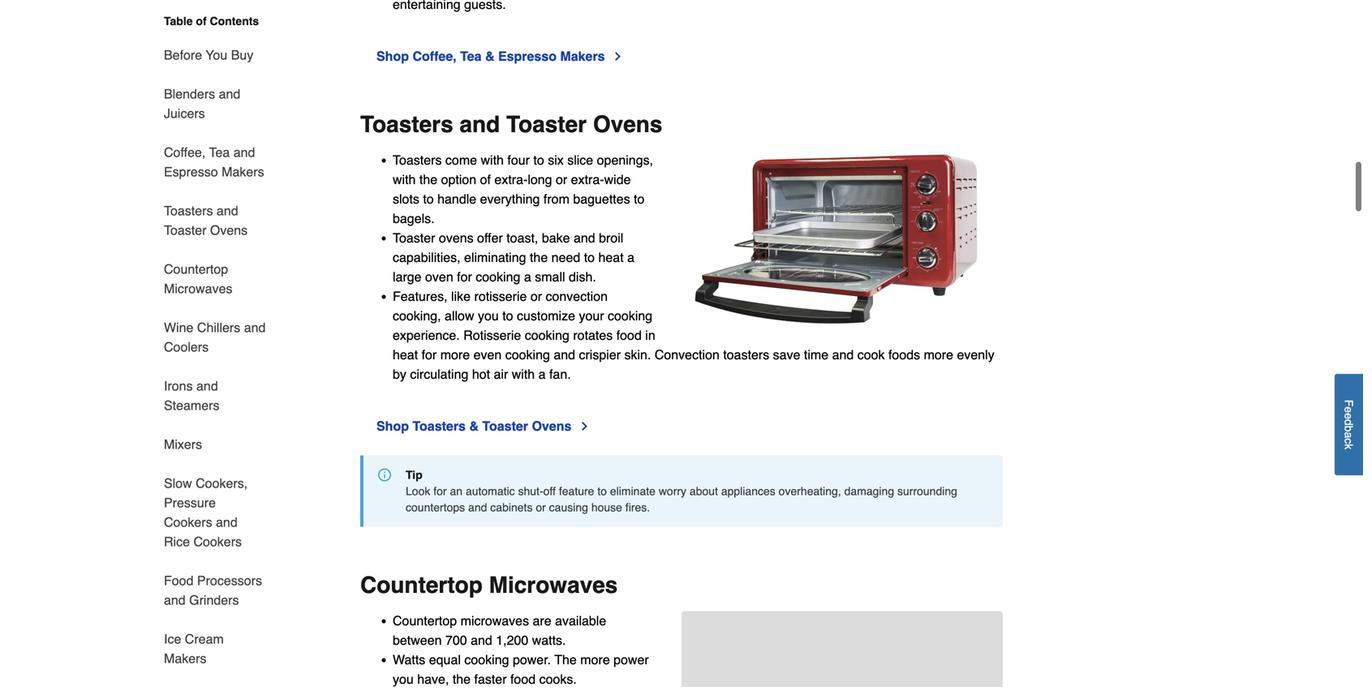 Task type: vqa. For each thing, say whether or not it's contained in the screenshot.
Shop corresponding to Shop Coffee, Tea & Espresso Makers
yes



Task type: locate. For each thing, give the bounding box(es) containing it.
1 vertical spatial cookers
[[193, 534, 242, 549]]

heat up 'by'
[[393, 347, 418, 362]]

2 horizontal spatial more
[[924, 347, 953, 362]]

0 horizontal spatial more
[[440, 347, 470, 362]]

tip
[[406, 469, 423, 482]]

toasters up slots
[[393, 153, 442, 168]]

watts.
[[532, 633, 566, 648]]

and inside "link"
[[217, 203, 238, 218]]

1 vertical spatial the
[[530, 250, 548, 265]]

tea
[[460, 49, 482, 64], [209, 145, 230, 160]]

0 horizontal spatial extra-
[[494, 172, 528, 187]]

1 vertical spatial countertop microwaves
[[360, 572, 618, 598]]

the inside countertop microwaves are available between 700 and 1,200 watts. watts equal cooking power. the more power you have, the faster food cooks.
[[453, 672, 471, 687]]

surrounding
[[897, 485, 957, 498]]

1 vertical spatial coffee,
[[164, 145, 206, 160]]

cooking up faster
[[464, 652, 509, 667]]

everything
[[480, 192, 540, 207]]

a right need
[[627, 250, 635, 265]]

with
[[481, 153, 504, 168], [393, 172, 416, 187], [512, 367, 535, 382]]

for up like
[[457, 269, 472, 284]]

ovens
[[593, 112, 662, 138], [210, 223, 248, 238], [532, 419, 572, 434]]

and up steamers
[[196, 379, 218, 394]]

for left an on the left
[[433, 485, 447, 498]]

1 vertical spatial &
[[469, 419, 479, 434]]

for inside tip look for an automatic shut-off feature to eliminate worry about appliances overheating, damaging surrounding countertops and cabinets or causing house fires.
[[433, 485, 447, 498]]

and down blenders and juicers link
[[233, 145, 255, 160]]

ice cream makers
[[164, 632, 224, 666]]

toaster down 'air'
[[482, 419, 528, 434]]

0 vertical spatial ovens
[[593, 112, 662, 138]]

shop inside 'link'
[[376, 49, 409, 64]]

e up d
[[1342, 407, 1355, 413]]

features,
[[393, 289, 448, 304]]

0 vertical spatial coffee,
[[413, 49, 457, 64]]

chillers
[[197, 320, 240, 335]]

or down off
[[536, 501, 546, 514]]

toasters and toaster ovens up four
[[360, 112, 662, 138]]

1 vertical spatial heat
[[393, 347, 418, 362]]

crispier
[[579, 347, 621, 362]]

1 horizontal spatial ovens
[[532, 419, 572, 434]]

pressure
[[164, 495, 216, 510]]

0 horizontal spatial coffee,
[[164, 145, 206, 160]]

you up rotisserie
[[478, 308, 499, 323]]

the
[[419, 172, 437, 187], [530, 250, 548, 265], [453, 672, 471, 687]]

circulating
[[410, 367, 468, 382]]

ovens inside 'toasters and toaster ovens'
[[210, 223, 248, 238]]

broil
[[599, 230, 623, 245]]

for down experience.
[[422, 347, 437, 362]]

0 horizontal spatial countertop microwaves
[[164, 262, 232, 296]]

extra-
[[494, 172, 528, 187], [571, 172, 604, 187]]

0 vertical spatial cookers
[[164, 515, 212, 530]]

oven
[[425, 269, 453, 284]]

and inside tip look for an automatic shut-off feature to eliminate worry about appliances overheating, damaging surrounding countertops and cabinets or causing house fires.
[[468, 501, 487, 514]]

food inside toasters come with four to six slice openings, with the option of extra-long or extra-wide slots to handle everything from baguettes to bagels. toaster ovens offer toast, bake and broil capabilities, eliminating the need to heat a large oven for cooking a small dish. features, like rotisserie or convection cooking, allow you to customize your cooking experience. rotisserie cooking rotates food in heat for more even cooking and crispier skin. convection toasters save time and cook foods more evenly by circulating hot air with a fan.
[[616, 328, 642, 343]]

cooking up 'air'
[[505, 347, 550, 362]]

grinders
[[189, 593, 239, 608]]

0 vertical spatial with
[[481, 153, 504, 168]]

1 horizontal spatial more
[[580, 652, 610, 667]]

1 horizontal spatial coffee,
[[413, 49, 457, 64]]

0 horizontal spatial the
[[419, 172, 437, 187]]

even
[[474, 347, 502, 362]]

and left broil
[[574, 230, 595, 245]]

toasters and toaster ovens down coffee, tea and espresso makers link
[[164, 203, 248, 238]]

1 horizontal spatial heat
[[598, 250, 624, 265]]

makers left chevron right icon in the top left of the page
[[560, 49, 605, 64]]

0 horizontal spatial makers
[[164, 651, 206, 666]]

toasters up come on the left top of the page
[[360, 112, 453, 138]]

of right option
[[480, 172, 491, 187]]

save
[[773, 347, 800, 362]]

food left in
[[616, 328, 642, 343]]

0 vertical spatial of
[[196, 15, 207, 28]]

0 vertical spatial or
[[556, 172, 567, 187]]

toaster up six
[[506, 112, 587, 138]]

the down 'equal'
[[453, 672, 471, 687]]

1 extra- from the left
[[494, 172, 528, 187]]

0 vertical spatial &
[[485, 49, 495, 64]]

toasters and toaster ovens
[[360, 112, 662, 138], [164, 203, 248, 238]]

2 vertical spatial or
[[536, 501, 546, 514]]

2 horizontal spatial with
[[512, 367, 535, 382]]

shop
[[376, 49, 409, 64], [376, 419, 409, 434]]

2 vertical spatial countertop
[[393, 613, 457, 628]]

1 vertical spatial shop
[[376, 419, 409, 434]]

1 vertical spatial of
[[480, 172, 491, 187]]

toaster inside "link"
[[164, 223, 206, 238]]

makers down ice
[[164, 651, 206, 666]]

microwaves up 'are'
[[489, 572, 618, 598]]

with left four
[[481, 153, 504, 168]]

hot
[[472, 367, 490, 382]]

0 horizontal spatial tea
[[209, 145, 230, 160]]

of right table
[[196, 15, 207, 28]]

more right the
[[580, 652, 610, 667]]

0 vertical spatial food
[[616, 328, 642, 343]]

countertop
[[164, 262, 228, 277], [360, 572, 483, 598], [393, 613, 457, 628]]

1 vertical spatial microwaves
[[489, 572, 618, 598]]

1 horizontal spatial toasters and toaster ovens
[[360, 112, 662, 138]]

extra- up everything
[[494, 172, 528, 187]]

0 horizontal spatial with
[[393, 172, 416, 187]]

0 horizontal spatial food
[[510, 672, 536, 687]]

0 vertical spatial makers
[[560, 49, 605, 64]]

2 vertical spatial makers
[[164, 651, 206, 666]]

0 vertical spatial tea
[[460, 49, 482, 64]]

like
[[451, 289, 471, 304]]

option
[[441, 172, 476, 187]]

&
[[485, 49, 495, 64], [469, 419, 479, 434]]

countertop microwaves up the microwaves
[[360, 572, 618, 598]]

1 horizontal spatial with
[[481, 153, 504, 168]]

rice
[[164, 534, 190, 549]]

0 horizontal spatial of
[[196, 15, 207, 28]]

wine chillers and coolers link
[[164, 308, 266, 367]]

espresso inside 'link'
[[498, 49, 557, 64]]

2 vertical spatial ovens
[[532, 419, 572, 434]]

food down the "power."
[[510, 672, 536, 687]]

1 vertical spatial tea
[[209, 145, 230, 160]]

1 vertical spatial food
[[510, 672, 536, 687]]

toasters and toaster ovens inside toasters and toaster ovens "link"
[[164, 203, 248, 238]]

tea inside 'link'
[[460, 49, 482, 64]]

with right 'air'
[[512, 367, 535, 382]]

1 horizontal spatial makers
[[222, 164, 264, 179]]

0 vertical spatial the
[[419, 172, 437, 187]]

2 vertical spatial the
[[453, 672, 471, 687]]

cooking up rotisserie
[[476, 269, 520, 284]]

extra- down slice
[[571, 172, 604, 187]]

microwaves up wine
[[164, 281, 232, 296]]

1 horizontal spatial espresso
[[498, 49, 557, 64]]

makers up toasters and toaster ovens "link"
[[222, 164, 264, 179]]

more right foods
[[924, 347, 953, 362]]

0 horizontal spatial toasters and toaster ovens
[[164, 203, 248, 238]]

a microwave oven. image
[[682, 611, 1003, 687]]

tip look for an automatic shut-off feature to eliminate worry about appliances overheating, damaging surrounding countertops and cabinets or causing house fires.
[[406, 469, 957, 514]]

a up the k
[[1342, 432, 1355, 438]]

with up slots
[[393, 172, 416, 187]]

e up b
[[1342, 413, 1355, 420]]

0 vertical spatial shop
[[376, 49, 409, 64]]

countertop inside table of contents element
[[164, 262, 228, 277]]

toasters come with four to six slice openings, with the option of extra-long or extra-wide slots to handle everything from baguettes to bagels. toaster ovens offer toast, bake and broil capabilities, eliminating the need to heat a large oven for cooking a small dish. features, like rotisserie or convection cooking, allow you to customize your cooking experience. rotisserie cooking rotates food in heat for more even cooking and crispier skin. convection toasters save time and cook foods more evenly by circulating hot air with a fan.
[[393, 153, 995, 382]]

cream
[[185, 632, 224, 647]]

espresso
[[498, 49, 557, 64], [164, 164, 218, 179]]

before
[[164, 47, 202, 62]]

shop toasters & toaster ovens
[[376, 419, 572, 434]]

makers inside ice cream makers
[[164, 651, 206, 666]]

ovens up openings,
[[593, 112, 662, 138]]

slow cookers, pressure cookers and rice cookers link
[[164, 464, 266, 561]]

2 vertical spatial with
[[512, 367, 535, 382]]

rotates
[[573, 328, 613, 343]]

toaster down bagels.
[[393, 230, 435, 245]]

or up customize
[[531, 289, 542, 304]]

toaster
[[506, 112, 587, 138], [164, 223, 206, 238], [393, 230, 435, 245], [482, 419, 528, 434]]

you inside toasters come with four to six slice openings, with the option of extra-long or extra-wide slots to handle everything from baguettes to bagels. toaster ovens offer toast, bake and broil capabilities, eliminating the need to heat a large oven for cooking a small dish. features, like rotisserie or convection cooking, allow you to customize your cooking experience. rotisserie cooking rotates food in heat for more even cooking and crispier skin. convection toasters save time and cook foods more evenly by circulating hot air with a fan.
[[478, 308, 499, 323]]

cookers down pressure
[[164, 515, 212, 530]]

contents
[[210, 15, 259, 28]]

more
[[440, 347, 470, 362], [924, 347, 953, 362], [580, 652, 610, 667]]

shop toasters & toaster ovens link
[[376, 417, 591, 436]]

customize
[[517, 308, 575, 323]]

1 vertical spatial espresso
[[164, 164, 218, 179]]

shop for shop coffee, tea & espresso makers
[[376, 49, 409, 64]]

are
[[533, 613, 551, 628]]

1 vertical spatial you
[[393, 672, 414, 687]]

1 horizontal spatial countertop microwaves
[[360, 572, 618, 598]]

1 vertical spatial with
[[393, 172, 416, 187]]

1 vertical spatial toasters and toaster ovens
[[164, 203, 248, 238]]

0 vertical spatial countertop
[[164, 262, 228, 277]]

off
[[543, 485, 556, 498]]

and down coffee, tea and espresso makers link
[[217, 203, 238, 218]]

1 horizontal spatial you
[[478, 308, 499, 323]]

small
[[535, 269, 565, 284]]

ovens up "countertop microwaves" link
[[210, 223, 248, 238]]

cabinets
[[490, 501, 533, 514]]

eliminating
[[464, 250, 526, 265]]

wine
[[164, 320, 193, 335]]

0 horizontal spatial &
[[469, 419, 479, 434]]

0 horizontal spatial you
[[393, 672, 414, 687]]

an
[[450, 485, 463, 498]]

1 horizontal spatial food
[[616, 328, 642, 343]]

irons and steamers link
[[164, 367, 266, 425]]

0 vertical spatial you
[[478, 308, 499, 323]]

cooking up in
[[608, 308, 653, 323]]

2 shop from the top
[[376, 419, 409, 434]]

about
[[690, 485, 718, 498]]

toasters
[[723, 347, 769, 362]]

ovens
[[439, 230, 474, 245]]

toasters inside 'toasters and toaster ovens'
[[164, 203, 213, 218]]

or up "from"
[[556, 172, 567, 187]]

fan.
[[549, 367, 571, 382]]

offer
[[477, 230, 503, 245]]

ice
[[164, 632, 181, 647]]

the up slots
[[419, 172, 437, 187]]

cooking inside countertop microwaves are available between 700 and 1,200 watts. watts equal cooking power. the more power you have, the faster food cooks.
[[464, 652, 509, 667]]

2 vertical spatial for
[[433, 485, 447, 498]]

1 horizontal spatial &
[[485, 49, 495, 64]]

0 horizontal spatial espresso
[[164, 164, 218, 179]]

0 vertical spatial countertop microwaves
[[164, 262, 232, 296]]

look
[[406, 485, 430, 498]]

b
[[1342, 426, 1355, 432]]

to up house
[[597, 485, 607, 498]]

you
[[478, 308, 499, 323], [393, 672, 414, 687]]

or inside tip look for an automatic shut-off feature to eliminate worry about appliances overheating, damaging surrounding countertops and cabinets or causing house fires.
[[536, 501, 546, 514]]

of inside table of contents element
[[196, 15, 207, 28]]

ovens left chevron right image
[[532, 419, 572, 434]]

0 horizontal spatial ovens
[[210, 223, 248, 238]]

1 vertical spatial ovens
[[210, 223, 248, 238]]

and down the microwaves
[[471, 633, 492, 648]]

coffee, inside 'link'
[[413, 49, 457, 64]]

and right blenders
[[219, 86, 240, 101]]

and inside coffee, tea and espresso makers
[[233, 145, 255, 160]]

coffee, tea and espresso makers
[[164, 145, 264, 179]]

and down automatic
[[468, 501, 487, 514]]

1 vertical spatial for
[[422, 347, 437, 362]]

automatic
[[466, 485, 515, 498]]

1 horizontal spatial extra-
[[571, 172, 604, 187]]

1 e from the top
[[1342, 407, 1355, 413]]

a left fan.
[[538, 367, 546, 382]]

bagels.
[[393, 211, 435, 226]]

you down the watts
[[393, 672, 414, 687]]

to inside tip look for an automatic shut-off feature to eliminate worry about appliances overheating, damaging surrounding countertops and cabinets or causing house fires.
[[597, 485, 607, 498]]

of
[[196, 15, 207, 28], [480, 172, 491, 187]]

0 vertical spatial microwaves
[[164, 281, 232, 296]]

for
[[457, 269, 472, 284], [422, 347, 437, 362], [433, 485, 447, 498]]

food
[[164, 573, 193, 588]]

a inside "button"
[[1342, 432, 1355, 438]]

toasters down coffee, tea and espresso makers
[[164, 203, 213, 218]]

1 vertical spatial countertop
[[360, 572, 483, 598]]

2 horizontal spatial makers
[[560, 49, 605, 64]]

0 horizontal spatial heat
[[393, 347, 418, 362]]

1 vertical spatial makers
[[222, 164, 264, 179]]

and inside food processors and grinders
[[164, 593, 186, 608]]

the up small
[[530, 250, 548, 265]]

more up circulating
[[440, 347, 470, 362]]

cook
[[857, 347, 885, 362]]

countertop microwaves up wine
[[164, 262, 232, 296]]

heat down broil
[[598, 250, 624, 265]]

1 horizontal spatial tea
[[460, 49, 482, 64]]

large
[[393, 269, 422, 284]]

and down food
[[164, 593, 186, 608]]

0 horizontal spatial microwaves
[[164, 281, 232, 296]]

1 horizontal spatial of
[[480, 172, 491, 187]]

have,
[[417, 672, 449, 687]]

and up fan.
[[554, 347, 575, 362]]

e
[[1342, 407, 1355, 413], [1342, 413, 1355, 420]]

and down cookers,
[[216, 515, 238, 530]]

0 vertical spatial espresso
[[498, 49, 557, 64]]

food processors and grinders link
[[164, 561, 266, 620]]

1 shop from the top
[[376, 49, 409, 64]]

cookers up processors at the left of page
[[193, 534, 242, 549]]

long
[[528, 172, 552, 187]]

to right slots
[[423, 192, 434, 207]]

1 horizontal spatial the
[[453, 672, 471, 687]]

a
[[627, 250, 635, 265], [524, 269, 531, 284], [538, 367, 546, 382], [1342, 432, 1355, 438]]

0 vertical spatial for
[[457, 269, 472, 284]]

and inside slow cookers, pressure cookers and rice cookers
[[216, 515, 238, 530]]

and right chillers
[[244, 320, 266, 335]]

to up dish.
[[584, 250, 595, 265]]

toaster up "countertop microwaves" link
[[164, 223, 206, 238]]



Task type: describe. For each thing, give the bounding box(es) containing it.
cooking down customize
[[525, 328, 570, 343]]

espresso inside coffee, tea and espresso makers
[[164, 164, 218, 179]]

available
[[555, 613, 606, 628]]

dish.
[[569, 269, 596, 284]]

you inside countertop microwaves are available between 700 and 1,200 watts. watts equal cooking power. the more power you have, the faster food cooks.
[[393, 672, 414, 687]]

cooks.
[[539, 672, 577, 687]]

buy
[[231, 47, 253, 62]]

countertop microwaves link
[[164, 250, 266, 308]]

tea inside coffee, tea and espresso makers
[[209, 145, 230, 160]]

blenders and juicers
[[164, 86, 240, 121]]

between
[[393, 633, 442, 648]]

& inside 'link'
[[485, 49, 495, 64]]

2 extra- from the left
[[571, 172, 604, 187]]

and inside irons and steamers
[[196, 379, 218, 394]]

handle
[[437, 192, 476, 207]]

come
[[445, 153, 477, 168]]

a red retro toaster oven. image
[[682, 151, 1003, 331]]

the
[[555, 652, 577, 667]]

shop for shop toasters & toaster ovens
[[376, 419, 409, 434]]

irons
[[164, 379, 193, 394]]

table
[[164, 15, 193, 28]]

makers inside 'link'
[[560, 49, 605, 64]]

slow cookers, pressure cookers and rice cookers
[[164, 476, 248, 549]]

to right baguettes
[[634, 192, 645, 207]]

and inside countertop microwaves are available between 700 and 1,200 watts. watts equal cooking power. the more power you have, the faster food cooks.
[[471, 633, 492, 648]]

time
[[804, 347, 829, 362]]

air
[[494, 367, 508, 382]]

makers inside coffee, tea and espresso makers
[[222, 164, 264, 179]]

of inside toasters come with four to six slice openings, with the option of extra-long or extra-wide slots to handle everything from baguettes to bagels. toaster ovens offer toast, bake and broil capabilities, eliminating the need to heat a large oven for cooking a small dish. features, like rotisserie or convection cooking, allow you to customize your cooking experience. rotisserie cooking rotates food in heat for more even cooking and crispier skin. convection toasters save time and cook foods more evenly by circulating hot air with a fan.
[[480, 172, 491, 187]]

wine chillers and coolers
[[164, 320, 266, 355]]

in
[[645, 328, 655, 343]]

your
[[579, 308, 604, 323]]

chevron right image
[[578, 420, 591, 433]]

bake
[[542, 230, 570, 245]]

rotisserie
[[474, 289, 527, 304]]

and inside blenders and juicers
[[219, 86, 240, 101]]

damaging
[[844, 485, 894, 498]]

blenders and juicers link
[[164, 75, 266, 133]]

worry
[[659, 485, 686, 498]]

processors
[[197, 573, 262, 588]]

watts
[[393, 652, 425, 667]]

juicers
[[164, 106, 205, 121]]

fires.
[[625, 501, 650, 514]]

appliances
[[721, 485, 776, 498]]

coffee, inside coffee, tea and espresso makers
[[164, 145, 206, 160]]

eliminate
[[610, 485, 656, 498]]

countertops
[[406, 501, 465, 514]]

toast,
[[507, 230, 538, 245]]

four
[[507, 153, 530, 168]]

0 vertical spatial toasters and toaster ovens
[[360, 112, 662, 138]]

chevron right image
[[611, 50, 624, 63]]

2 horizontal spatial the
[[530, 250, 548, 265]]

overheating,
[[779, 485, 841, 498]]

shop coffee, tea & espresso makers
[[376, 49, 605, 64]]

rotisserie
[[463, 328, 521, 343]]

slow
[[164, 476, 192, 491]]

steamers
[[164, 398, 219, 413]]

toasters down circulating
[[413, 419, 466, 434]]

toasters inside toasters come with four to six slice openings, with the option of extra-long or extra-wide slots to handle everything from baguettes to bagels. toaster ovens offer toast, bake and broil capabilities, eliminating the need to heat a large oven for cooking a small dish. features, like rotisserie or convection cooking, allow you to customize your cooking experience. rotisserie cooking rotates food in heat for more even cooking and crispier skin. convection toasters save time and cook foods more evenly by circulating hot air with a fan.
[[393, 153, 442, 168]]

blenders
[[164, 86, 215, 101]]

skin.
[[624, 347, 651, 362]]

evenly
[[957, 347, 995, 362]]

0 vertical spatial heat
[[598, 250, 624, 265]]

2 e from the top
[[1342, 413, 1355, 420]]

1 vertical spatial or
[[531, 289, 542, 304]]

countertop inside countertop microwaves are available between 700 and 1,200 watts. watts equal cooking power. the more power you have, the faster food cooks.
[[393, 613, 457, 628]]

food inside countertop microwaves are available between 700 and 1,200 watts. watts equal cooking power. the more power you have, the faster food cooks.
[[510, 672, 536, 687]]

irons and steamers
[[164, 379, 219, 413]]

coolers
[[164, 340, 209, 355]]

2 horizontal spatial ovens
[[593, 112, 662, 138]]

you
[[206, 47, 227, 62]]

feature
[[559, 485, 594, 498]]

table of contents
[[164, 15, 259, 28]]

before you buy
[[164, 47, 253, 62]]

1 horizontal spatial microwaves
[[489, 572, 618, 598]]

and right 'time' at the bottom right of the page
[[832, 347, 854, 362]]

countertop microwaves inside "countertop microwaves" link
[[164, 262, 232, 296]]

six
[[548, 153, 564, 168]]

toaster inside toasters come with four to six slice openings, with the option of extra-long or extra-wide slots to handle everything from baguettes to bagels. toaster ovens offer toast, bake and broil capabilities, eliminating the need to heat a large oven for cooking a small dish. features, like rotisserie or convection cooking, allow you to customize your cooking experience. rotisserie cooking rotates food in heat for more even cooking and crispier skin. convection toasters save time and cook foods more evenly by circulating hot air with a fan.
[[393, 230, 435, 245]]

700
[[445, 633, 467, 648]]

coffee, tea and espresso makers link
[[164, 133, 266, 191]]

f
[[1342, 400, 1355, 407]]

wide
[[604, 172, 631, 187]]

house
[[591, 501, 622, 514]]

power.
[[513, 652, 551, 667]]

shop coffee, tea & espresso makers link
[[376, 47, 624, 66]]

ice cream makers link
[[164, 620, 266, 678]]

more inside countertop microwaves are available between 700 and 1,200 watts. watts equal cooking power. the more power you have, the faster food cooks.
[[580, 652, 610, 667]]

mixers link
[[164, 425, 202, 464]]

c
[[1342, 438, 1355, 444]]

countertop microwaves are available between 700 and 1,200 watts. watts equal cooking power. the more power you have, the faster food cooks.
[[393, 613, 649, 687]]

slots
[[393, 192, 419, 207]]

equal
[[429, 652, 461, 667]]

a left small
[[524, 269, 531, 284]]

cookers,
[[196, 476, 248, 491]]

from
[[544, 192, 570, 207]]

convection
[[655, 347, 720, 362]]

foods
[[888, 347, 920, 362]]

shut-
[[518, 485, 543, 498]]

need
[[551, 250, 580, 265]]

microwaves inside table of contents element
[[164, 281, 232, 296]]

to left six
[[533, 153, 544, 168]]

f e e d b a c k button
[[1335, 374, 1363, 476]]

table of contents element
[[144, 13, 266, 687]]

food processors and grinders
[[164, 573, 262, 608]]

info image
[[378, 469, 391, 482]]

cooking,
[[393, 308, 441, 323]]

mixers
[[164, 437, 202, 452]]

to down rotisserie
[[502, 308, 513, 323]]

openings,
[[597, 153, 653, 168]]

and inside 'wine chillers and coolers'
[[244, 320, 266, 335]]

and up come on the left top of the page
[[460, 112, 500, 138]]

k
[[1342, 444, 1355, 450]]



